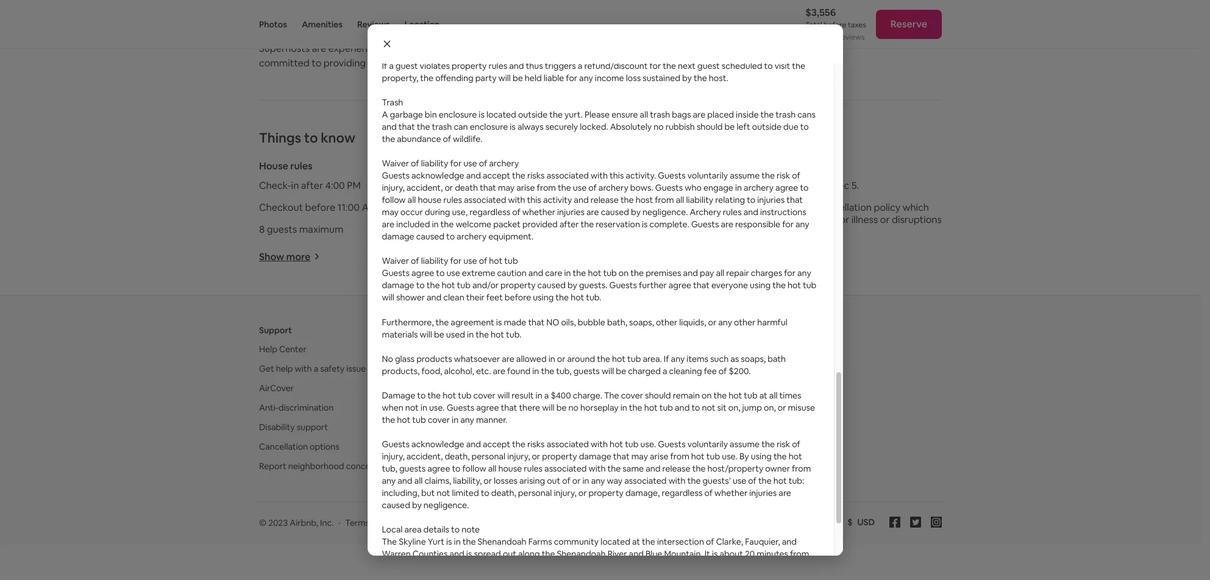 Task type: locate. For each thing, give the bounding box(es) containing it.
stays inside vitaliy is a superhost superhosts are experienced, highly rated hosts who are committed to providing great stays for guests.
[[394, 56, 418, 69]]

are right who
[[492, 42, 506, 55]]

cancellation down dec
[[818, 201, 872, 214]]

to left providing
[[312, 56, 322, 69]]

0 vertical spatial policy
[[781, 160, 808, 172]]

1 horizontal spatial privacy
[[484, 517, 512, 528]]

disability support
[[259, 422, 328, 433]]

privacy right your
[[484, 517, 512, 528]]

1 horizontal spatial for
[[525, 363, 536, 374]]

$ usd
[[848, 517, 875, 528]]

before
[[824, 20, 847, 30], [799, 179, 829, 192], [305, 201, 335, 214]]

0 horizontal spatial cancellation
[[259, 441, 308, 452]]

your privacy choices
[[465, 517, 546, 528]]

1 horizontal spatial stays
[[808, 441, 828, 452]]

home
[[536, 344, 559, 355]]

or left lock
[[616, 201, 625, 214]]

anti-discrimination link
[[259, 402, 334, 413]]

friendly
[[518, 441, 548, 452]]

vitaliy is a superhost superhosts are experienced, highly rated hosts who are committed to providing great stays for guests.
[[259, 24, 506, 69]]

hosting for hosting resources
[[488, 383, 519, 394]]

issue
[[347, 363, 366, 374]]

more down 8 guests maximum
[[286, 250, 311, 263]]

hosting up airbnb-
[[488, 422, 519, 433]]

stays right emergency
[[808, 441, 828, 452]]

to inside vitaliy is a superhost superhosts are experienced, highly rated hosts who are committed to providing great stays for guests.
[[312, 56, 322, 69]]

help
[[259, 344, 277, 355]]

amenities button
[[302, 0, 343, 49]]

device
[[612, 179, 642, 192]]

show more button for guests
[[259, 250, 320, 263]]

privacy left your
[[425, 517, 453, 528]]

1 horizontal spatial are
[[492, 42, 506, 55]]

1 horizontal spatial policy
[[874, 201, 901, 214]]

0 horizontal spatial stays
[[394, 56, 418, 69]]

or
[[616, 201, 625, 214], [880, 213, 890, 226], [584, 223, 593, 236]]

to left know at the top left of page
[[304, 129, 318, 146]]

stays down highly
[[394, 56, 418, 69]]

support
[[297, 422, 328, 433]]

airbnb left your
[[488, 344, 515, 355]]

cancellation
[[743, 179, 797, 192], [818, 201, 872, 214]]

1 horizontal spatial show more button
[[490, 250, 551, 263]]

0 vertical spatial a
[[299, 24, 304, 36]]

hosting resources
[[488, 383, 559, 394]]

more down heights on the left
[[517, 250, 541, 263]]

0 horizontal spatial show
[[259, 250, 284, 263]]

inc.
[[320, 517, 334, 528]]

1 horizontal spatial cancellation
[[721, 160, 778, 172]]

2 horizontal spatial a
[[586, 201, 591, 214]]

1 vertical spatial for
[[836, 213, 850, 226]]

a right with
[[314, 363, 318, 374]]

without down 'tub' at the left top
[[527, 223, 562, 236]]

show more down guests
[[259, 250, 311, 263]]

8 guests maximum
[[259, 223, 344, 236]]

without down security camera/recording device
[[549, 201, 584, 214]]

(us)
[[821, 517, 838, 528]]

0 horizontal spatial airbnb
[[488, 344, 515, 355]]

1 show more button from the left
[[259, 250, 320, 263]]

your
[[517, 344, 534, 355]]

safety & property
[[490, 160, 572, 172]]

reserve button
[[876, 10, 942, 39]]

1 horizontal spatial show more
[[490, 250, 541, 263]]

hosting up community at the left bottom of the page
[[488, 383, 519, 394]]

1 hosting from the top
[[488, 325, 520, 336]]

cancellation up free on the top of the page
[[721, 160, 778, 172]]

show more down heights on the left
[[490, 250, 541, 263]]

lock
[[627, 201, 646, 214]]

1 are from the left
[[312, 42, 326, 55]]

navigate to instagram image
[[931, 517, 942, 528]]

0 horizontal spatial are
[[312, 42, 326, 55]]

hosting responsibly link
[[488, 422, 566, 433]]

before up full
[[799, 179, 829, 192]]

0 vertical spatial before
[[824, 20, 847, 30]]

new
[[718, 363, 735, 374]]

newsroom
[[718, 344, 760, 355]]

heights
[[490, 223, 525, 236]]

1 privacy from the left
[[425, 517, 453, 528]]

policy left the which
[[874, 201, 901, 214]]

0 vertical spatial stays
[[394, 56, 418, 69]]

discrimination
[[278, 402, 334, 413]]

1 vertical spatial aircover
[[259, 383, 294, 394]]

for down rated
[[420, 56, 433, 69]]

0 vertical spatial cancellation
[[721, 160, 778, 172]]

1 vertical spatial airbnb
[[488, 344, 515, 355]]

options
[[310, 441, 339, 452]]

aircover up anti-
[[259, 383, 294, 394]]

policy up free cancellation before dec 5.
[[781, 160, 808, 172]]

1 vertical spatial without
[[527, 223, 562, 236]]

0 vertical spatial aircover
[[488, 363, 523, 374]]

1 horizontal spatial a
[[314, 363, 318, 374]]

a inside vitaliy is a superhost superhosts are experienced, highly rated hosts who are committed to providing great stays for guests.
[[299, 24, 304, 36]]

1 vertical spatial a
[[586, 201, 591, 214]]

aircover down airbnb your home
[[488, 363, 523, 374]]

2 vertical spatial hosting
[[488, 422, 519, 433]]

help
[[276, 363, 293, 374]]

privacy
[[425, 517, 453, 528], [484, 517, 512, 528]]

3 hosting from the top
[[488, 422, 519, 433]]

without
[[549, 201, 584, 214], [527, 223, 562, 236]]

show more button down guests
[[259, 250, 320, 263]]

house
[[259, 160, 288, 172]]

0 vertical spatial airbnb
[[718, 325, 745, 336]]

policy
[[781, 160, 808, 172], [874, 201, 901, 214]]

1 horizontal spatial airbnb
[[718, 325, 745, 336]]

stays
[[394, 56, 418, 69], [808, 441, 828, 452]]

cancellation options link
[[259, 441, 339, 452]]

2 horizontal spatial for
[[836, 213, 850, 226]]

dec
[[831, 179, 850, 192]]

more
[[286, 250, 311, 263], [517, 250, 541, 263]]

show more button down heights on the left
[[490, 250, 551, 263]]

or right illness
[[880, 213, 890, 226]]

0 horizontal spatial aircover
[[259, 383, 294, 394]]

2 vertical spatial a
[[314, 363, 318, 374]]

are
[[312, 42, 326, 55], [492, 42, 506, 55]]

for left illness
[[836, 213, 850, 226]]

a left "gate"
[[586, 201, 591, 214]]

airbnb-
[[488, 441, 518, 452]]

1 vertical spatial stays
[[808, 441, 828, 452]]

aircover link
[[259, 383, 294, 394]]

1 horizontal spatial more
[[517, 250, 541, 263]]

8
[[259, 223, 265, 236]]

or inside review the host's full cancellation policy which applies even if you cancel for illness or disruptions caused by covid-19.
[[880, 213, 890, 226]]

airbnb up newsroom link
[[718, 325, 745, 336]]

show more button
[[259, 250, 320, 263], [490, 250, 551, 263]]

a for pool/hot tub without a gate or lock
[[586, 201, 591, 214]]

0 vertical spatial cancellation
[[743, 179, 797, 192]]

before inside '$3,556 total before taxes 16 reviews'
[[824, 20, 847, 30]]

1 horizontal spatial aircover
[[488, 363, 523, 374]]

are down superhost
[[312, 42, 326, 55]]

·
[[339, 517, 341, 528]]

1 horizontal spatial or
[[616, 201, 625, 214]]

english (us) button
[[776, 517, 838, 528]]

0 horizontal spatial privacy
[[425, 517, 453, 528]]

0 vertical spatial hosting
[[488, 325, 520, 336]]

apartments
[[550, 441, 596, 452]]

heights without rails or protection
[[490, 223, 643, 236]]

0 horizontal spatial show more
[[259, 250, 311, 263]]

before for dec
[[799, 179, 829, 192]]

0 horizontal spatial for
[[420, 56, 433, 69]]

disruptions
[[892, 213, 942, 226]]

cancellation for cancellation options
[[259, 441, 308, 452]]

maximum
[[299, 223, 344, 236]]

your privacy choices link
[[465, 517, 567, 528]]

community
[[488, 402, 535, 413]]

0 vertical spatial to
[[312, 56, 322, 69]]

location button
[[405, 0, 440, 49]]

for inside vitaliy is a superhost superhosts are experienced, highly rated hosts who are committed to providing great stays for guests.
[[420, 56, 433, 69]]

1 vertical spatial hosting
[[488, 383, 519, 394]]

the
[[755, 201, 770, 214]]

0 horizontal spatial or
[[584, 223, 593, 236]]

host's
[[772, 201, 800, 214]]

by
[[755, 225, 766, 238]]

2 privacy from the left
[[484, 517, 512, 528]]

before for taxes
[[824, 20, 847, 30]]

cancellation down disability
[[259, 441, 308, 452]]

a right is
[[299, 24, 304, 36]]

0 horizontal spatial show more button
[[259, 250, 320, 263]]

to
[[312, 56, 322, 69], [304, 129, 318, 146]]

1 vertical spatial cancellation
[[259, 441, 308, 452]]

show down 8
[[259, 250, 284, 263]]

0 horizontal spatial policy
[[781, 160, 808, 172]]

1 vertical spatial cancellation
[[818, 201, 872, 214]]

reserve
[[891, 18, 927, 30]]

hosting up airbnb your home
[[488, 325, 520, 336]]

after
[[301, 179, 323, 192]]

2 show from the left
[[490, 250, 515, 263]]

1 vertical spatial before
[[799, 179, 829, 192]]

2 show more button from the left
[[490, 250, 551, 263]]

house rules
[[259, 160, 313, 172]]

0 vertical spatial for
[[420, 56, 433, 69]]

19.
[[803, 225, 814, 238]]

2 horizontal spatial or
[[880, 213, 890, 226]]

cancel
[[805, 213, 834, 226]]

before up 'maximum' at left top
[[305, 201, 335, 214]]

or right rails
[[584, 223, 593, 236]]

1 horizontal spatial cancellation
[[818, 201, 872, 214]]

which
[[903, 201, 929, 214]]

vitaliy
[[259, 24, 288, 36]]

show
[[259, 250, 284, 263], [490, 250, 515, 263]]

cancellation down the cancellation policy
[[743, 179, 797, 192]]

0 horizontal spatial more
[[286, 250, 311, 263]]

1 vertical spatial policy
[[874, 201, 901, 214]]

2 hosting from the top
[[488, 383, 519, 394]]

show down heights on the left
[[490, 250, 515, 263]]

new features
[[718, 363, 770, 374]]

show more button for without
[[490, 250, 551, 263]]

help center link
[[259, 344, 307, 355]]

0 horizontal spatial a
[[299, 24, 304, 36]]

for left 'hosts'
[[525, 363, 536, 374]]

5.
[[852, 179, 859, 192]]

safety
[[320, 363, 345, 374]]

before up 16
[[824, 20, 847, 30]]

airbnb.org emergency stays link
[[718, 441, 828, 452]]

1 horizontal spatial show
[[490, 250, 515, 263]]



Task type: describe. For each thing, give the bounding box(es) containing it.
anti-discrimination
[[259, 402, 334, 413]]

photos button
[[259, 0, 287, 49]]

cancellation for cancellation policy
[[721, 160, 778, 172]]

airbnb.org emergency stays
[[718, 441, 828, 452]]

get help with a safety issue link
[[259, 363, 366, 374]]

privacy link
[[425, 517, 453, 528]]

terms
[[345, 517, 370, 528]]

review
[[721, 201, 753, 214]]

airbnb-friendly apartments link
[[488, 441, 596, 452]]

checkout before 11:00 am
[[259, 201, 377, 214]]

community forum link
[[488, 402, 560, 413]]

guests
[[267, 223, 297, 236]]

reviews button
[[357, 0, 390, 49]]

emergency
[[761, 441, 806, 452]]

pool/hot
[[490, 201, 529, 214]]

airbnb for airbnb your home
[[488, 344, 515, 355]]

a for get help with a safety issue
[[314, 363, 318, 374]]

total
[[806, 20, 822, 30]]

investors link
[[718, 402, 753, 413]]

aircover for hosts
[[488, 363, 561, 374]]

sitemap link
[[381, 517, 414, 528]]

usd
[[858, 517, 875, 528]]

newsroom link
[[718, 344, 760, 355]]

navigate to facebook image
[[890, 517, 901, 528]]

2 are from the left
[[492, 42, 506, 55]]

know
[[321, 129, 355, 146]]

2 vertical spatial before
[[305, 201, 335, 214]]

rules
[[290, 160, 313, 172]]

hosting for hosting responsibly
[[488, 422, 519, 433]]

things
[[259, 129, 301, 146]]

policy inside review the host's full cancellation policy which applies even if you cancel for illness or disruptions caused by covid-19.
[[874, 201, 901, 214]]

location
[[405, 19, 440, 30]]

aircover for aircover link
[[259, 383, 294, 394]]

2 vertical spatial for
[[525, 363, 536, 374]]

airbnb,
[[290, 517, 318, 528]]

security
[[490, 179, 527, 192]]

2023
[[268, 517, 288, 528]]

check-in after 4:00 pm
[[259, 179, 361, 192]]

terms link
[[345, 517, 370, 528]]

0 horizontal spatial cancellation
[[743, 179, 797, 192]]

committed
[[259, 56, 310, 69]]

get
[[259, 363, 274, 374]]

full
[[802, 201, 816, 214]]

2 more from the left
[[517, 250, 541, 263]]

hosts
[[444, 42, 469, 55]]

rated
[[418, 42, 442, 55]]

great
[[368, 56, 392, 69]]

airbnb-friendly apartments
[[488, 441, 596, 452]]

free
[[721, 179, 741, 192]]

concern
[[346, 461, 378, 472]]

house rules dialog
[[367, 24, 843, 556]]

property
[[531, 160, 572, 172]]

cancellation options
[[259, 441, 339, 452]]

am
[[362, 201, 377, 214]]

who
[[471, 42, 490, 55]]

illness
[[852, 213, 878, 226]]

anti-
[[259, 402, 279, 413]]

sitemap
[[381, 517, 414, 528]]

hosting resources link
[[488, 383, 559, 394]]

1 more from the left
[[286, 250, 311, 263]]

navigate to twitter image
[[910, 517, 921, 528]]

disability support link
[[259, 422, 328, 433]]

aircover for aircover for hosts
[[488, 363, 523, 374]]

additional rules element
[[367, 24, 843, 63]]

review the host's full cancellation policy which applies even if you cancel for illness or disruptions caused by covid-19.
[[721, 201, 942, 238]]

checkout
[[259, 201, 303, 214]]

is
[[290, 24, 297, 36]]

neighborhood
[[288, 461, 344, 472]]

help center
[[259, 344, 307, 355]]

get help with a safety issue
[[259, 363, 366, 374]]

if
[[779, 213, 784, 226]]

$3,556
[[806, 6, 836, 19]]

new features link
[[718, 363, 770, 374]]

for inside review the host's full cancellation policy which applies even if you cancel for illness or disruptions caused by covid-19.
[[836, 213, 850, 226]]

2 show more from the left
[[490, 250, 541, 263]]

free cancellation before dec 5.
[[721, 179, 859, 192]]

0 vertical spatial without
[[549, 201, 584, 214]]

1 show more from the left
[[259, 250, 311, 263]]

gate
[[593, 201, 614, 214]]

resources
[[521, 383, 559, 394]]

providing
[[324, 56, 366, 69]]

protection
[[595, 223, 643, 236]]

you
[[787, 213, 803, 226]]

$3,556 total before taxes 16 reviews
[[806, 6, 866, 42]]

highly
[[389, 42, 416, 55]]

© 2023 airbnb, inc.
[[259, 517, 334, 528]]

english
[[791, 517, 819, 528]]

hosts
[[538, 363, 561, 374]]

airbnb for airbnb
[[718, 325, 745, 336]]

camera/recording
[[529, 179, 610, 192]]

applies
[[721, 213, 753, 226]]

report neighborhood concern link
[[259, 461, 378, 472]]

pm
[[347, 179, 361, 192]]

careers link
[[718, 383, 748, 394]]

with
[[295, 363, 312, 374]]

taxes
[[848, 20, 866, 30]]

cancellation inside review the host's full cancellation policy which applies even if you cancel for illness or disruptions caused by covid-19.
[[818, 201, 872, 214]]

things to know
[[259, 129, 355, 146]]

airbnb your home
[[488, 344, 559, 355]]

support
[[259, 325, 292, 336]]

hosting for hosting
[[488, 325, 520, 336]]

amenities
[[302, 19, 343, 30]]

investors
[[718, 402, 753, 413]]

1 vertical spatial to
[[304, 129, 318, 146]]

covid-
[[769, 225, 803, 238]]

hosting responsibly
[[488, 422, 566, 433]]

1 show from the left
[[259, 250, 284, 263]]



Task type: vqa. For each thing, say whether or not it's contained in the screenshot.
AIRBNB ROOMS: FEATURING THE NEW HOST PASSPORT
no



